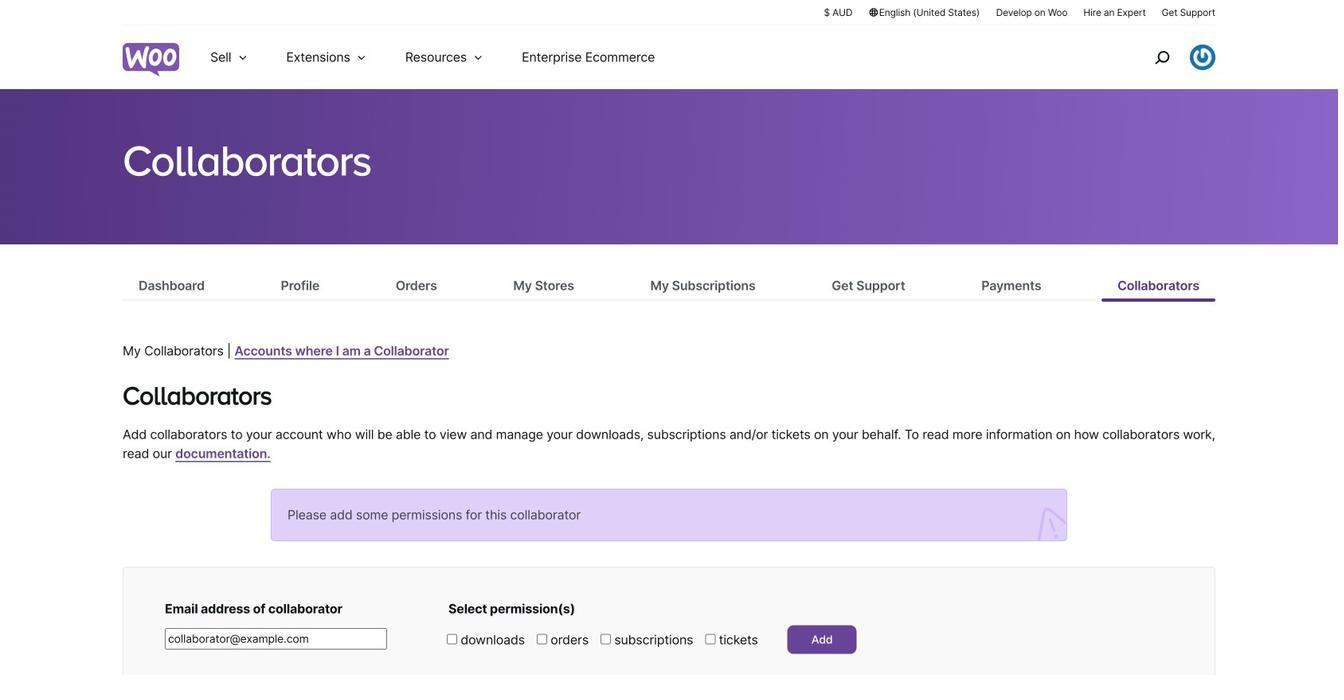 Task type: locate. For each thing, give the bounding box(es) containing it.
None checkbox
[[447, 634, 457, 645], [601, 634, 611, 645], [705, 634, 716, 645], [447, 634, 457, 645], [601, 634, 611, 645], [705, 634, 716, 645]]

search image
[[1149, 45, 1175, 70]]

None checkbox
[[537, 634, 547, 645]]

service navigation menu element
[[1121, 31, 1215, 83]]



Task type: describe. For each thing, give the bounding box(es) containing it.
open account menu image
[[1190, 45, 1215, 70]]



